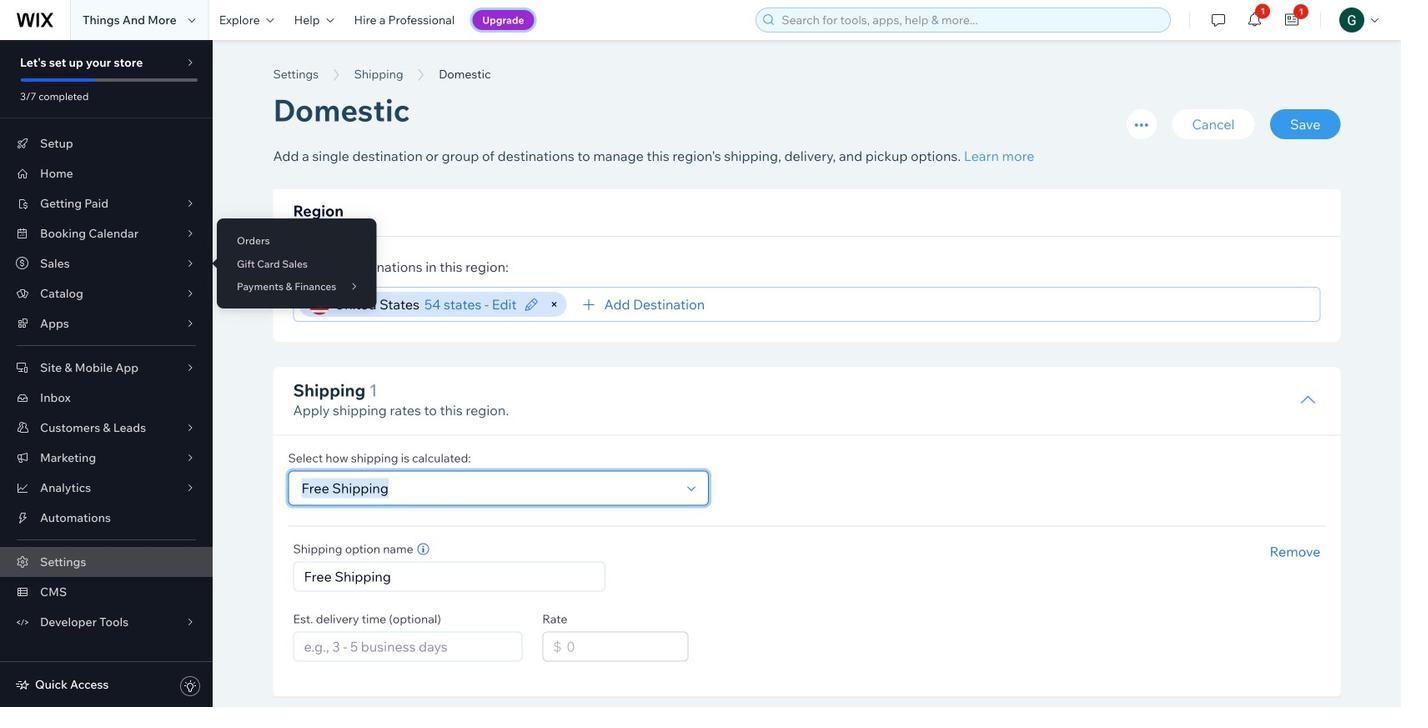 Task type: vqa. For each thing, say whether or not it's contained in the screenshot.
SEARCH FOR TOOLS, APPS, HELP & MORE... field
yes



Task type: describe. For each thing, give the bounding box(es) containing it.
e.g., 3 - 5 business days field
[[299, 633, 516, 661]]

0 field
[[562, 633, 683, 661]]

arrow up outline image
[[1300, 392, 1317, 409]]

Search for tools, apps, help & more... field
[[777, 8, 1165, 32]]

e.g., Standard Shipping field
[[299, 562, 600, 591]]



Task type: locate. For each thing, give the bounding box(es) containing it.
None field
[[710, 288, 1312, 321], [296, 472, 680, 505], [710, 288, 1312, 321], [296, 472, 680, 505]]

sidebar element
[[0, 40, 213, 707]]



